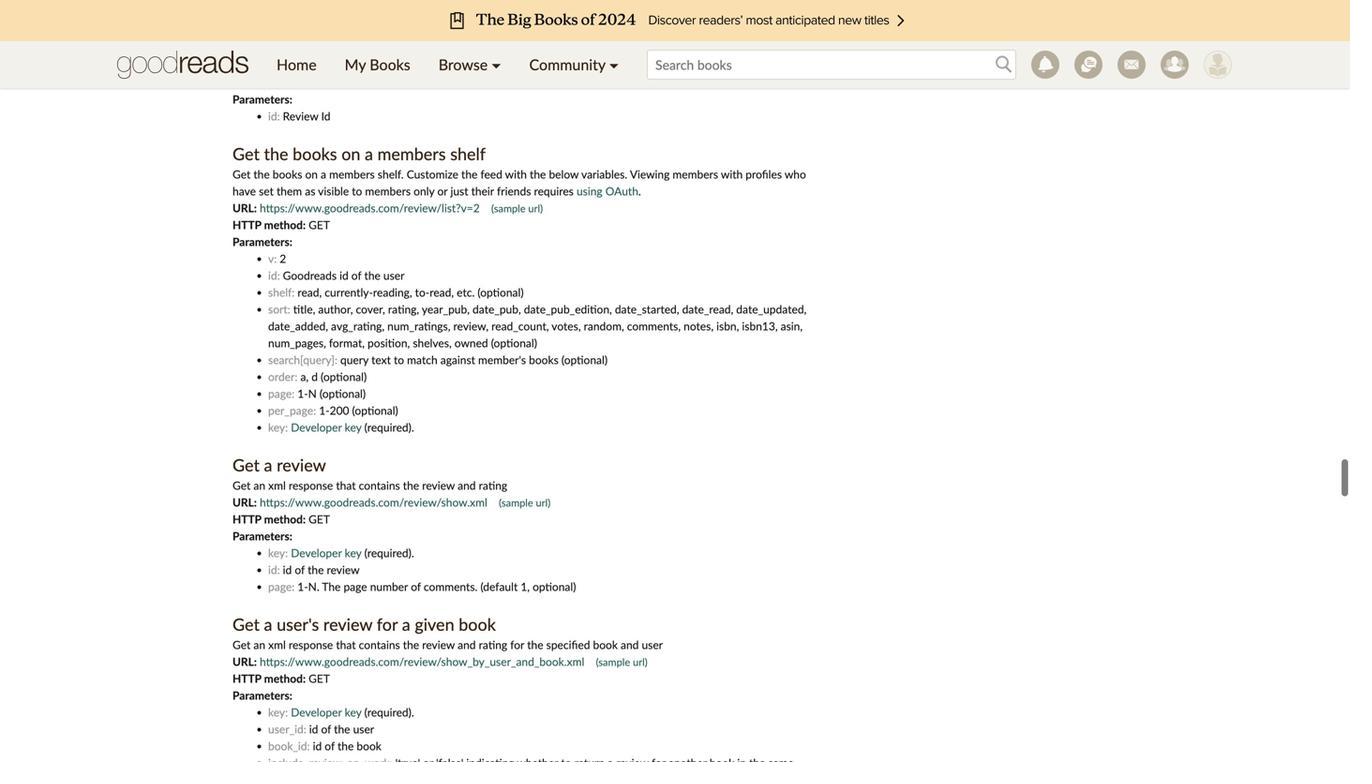 Task type: locate. For each thing, give the bounding box(es) containing it.
https://www.goodreads.com/review/list?v=2
[[260, 202, 480, 216]]

0 horizontal spatial on
[[305, 168, 318, 182]]

1 horizontal spatial as
[[425, 43, 436, 56]]

as
[[425, 43, 436, 56], [305, 185, 316, 199]]

2 http from the top
[[233, 219, 262, 233]]

0 vertical spatial key
[[345, 422, 362, 435]]

review up https://www.goodreads.com/review/show.xml link
[[422, 480, 455, 493]]

get
[[309, 219, 330, 233], [309, 514, 330, 527], [309, 673, 330, 687]]

for
[[377, 615, 398, 636], [511, 639, 525, 653]]

1 vertical spatial an
[[254, 639, 266, 653]]

that up https://www.goodreads.com/review/show.xml
[[336, 480, 356, 493]]

a down 'per_page:' at the left of the page
[[264, 456, 273, 477]]

notifications image
[[1032, 51, 1060, 79]]

on up visible
[[342, 144, 361, 165]]

1 key: from the top
[[268, 422, 288, 435]]

rating inside get a user's review for a given book get an xml response that contains the review and rating for the specified book and user url: https://www.goodreads.com/review/show_by_user_and_book.xml
[[479, 639, 508, 653]]

4 url: from the top
[[233, 656, 257, 670]]

3 parameters: from the top
[[233, 531, 293, 544]]

(sample url) link
[[492, 203, 543, 216], [499, 498, 551, 510], [596, 657, 648, 670]]

2 xml from the top
[[268, 639, 286, 653]]

key inside (sample url) http method: get parameters: key: developer key (required). id: id of the review page: 1-n. the page number of comments. (default 1, optional)
[[345, 547, 362, 561]]

get down https://www.goodreads.com/review/show.xml link
[[309, 514, 330, 527]]

get inside (sample url) http method: get parameters: v: 2 id: goodreads id of the user shelf: read, currently-reading, to-read, etc. (optional)
[[309, 219, 330, 233]]

1 page: from the top
[[268, 388, 295, 402]]

id inside (sample url) http method: get parameters: v: 2 id: goodreads id of the user shelf: read, currently-reading, to-read, etc. (optional)
[[340, 270, 349, 283]]

a right called
[[791, 26, 796, 39]]

2 horizontal spatial to
[[468, 26, 479, 39]]

1 get from the top
[[309, 219, 330, 233]]

0 vertical spatial user
[[384, 270, 405, 283]]

xml
[[268, 480, 286, 493], [268, 639, 286, 653]]

0 vertical spatial response
[[289, 480, 333, 493]]

2 vertical spatial (sample
[[596, 657, 631, 670]]

key inside (sample url) http method: get parameters: key: developer key (required). user_id: id of the user book_id: id of the book
[[345, 707, 362, 720]]

0 vertical spatial contains
[[359, 480, 400, 493]]

http inside (sample url) http method: get parameters: key: developer key (required). user_id: id of the user book_id: id of the book
[[233, 673, 262, 687]]

1 vertical spatial response
[[289, 639, 333, 653]]

http inside (sample url) http method: get parameters: key: developer key (required). id: id of the review page: 1-n. the page number of comments. (default 1, optional)
[[233, 514, 262, 527]]

2 parameters: from the top
[[233, 236, 293, 250]]

2 vertical spatial get
[[309, 673, 330, 687]]

their
[[472, 185, 494, 199]]

response down user's
[[289, 639, 333, 653]]

with up friends
[[505, 168, 527, 182]]

1 vertical spatial key:
[[268, 547, 288, 561]]

▾
[[492, 55, 501, 74], [610, 55, 619, 74]]

book right book_id: at the left of the page
[[357, 741, 382, 754]]

developer up the n.
[[291, 547, 342, 561]]

review down the 'page'
[[324, 615, 373, 636]]

books up them
[[273, 168, 302, 182]]

1 key from the top
[[345, 422, 362, 435]]

method: down https://www.goodreads.com/review/show.xml link
[[264, 514, 306, 527]]

xml inside get a review get an xml response that contains the review and rating url: https://www.goodreads.com/review/show.xml
[[268, 480, 286, 493]]

delete down deletes
[[233, 43, 273, 56]]

3 key: from the top
[[268, 707, 288, 720]]

0 vertical spatial page:
[[268, 388, 295, 402]]

just
[[451, 185, 469, 199]]

parameters: for id:
[[233, 531, 293, 544]]

developer key link up user_id:
[[291, 707, 362, 720]]

0 horizontal spatial using
[[345, 26, 371, 39]]

2 developer from the top
[[291, 547, 342, 561]]

2 read, from the left
[[430, 287, 454, 300]]

oauth up 'post'
[[374, 26, 407, 39]]

(required). up the community ▾
[[567, 26, 617, 39]]

and inside get a review get an xml response that contains the review and rating url: https://www.goodreads.com/review/show.xml
[[458, 480, 476, 493]]

read_count,
[[492, 320, 549, 334]]

an inside get a user's review for a given book get an xml response that contains the review and rating for the specified book and user url: https://www.goodreads.com/review/show_by_user_and_book.xml
[[254, 639, 266, 653]]

user right user_id:
[[353, 724, 374, 737]]

get for user_id:
[[309, 673, 330, 687]]

developer down the 200
[[291, 422, 342, 435]]

page: left the n.
[[268, 581, 295, 595]]

1 ▾ from the left
[[492, 55, 501, 74]]

review up the
[[327, 564, 360, 578]]

with
[[766, 26, 788, 39], [505, 168, 527, 182], [721, 168, 743, 182]]

browse
[[439, 55, 488, 74]]

1 vertical spatial user
[[642, 639, 663, 653]]

0 vertical spatial key:
[[268, 422, 288, 435]]

url: inside get a user's review for a given book get an xml response that contains the review and rating for the specified book and user url: https://www.goodreads.com/review/show_by_user_and_book.xml
[[233, 656, 257, 670]]

.
[[407, 26, 410, 39], [639, 185, 641, 199]]

https://www.goodreads.com/review/show_by_user_and_book.xml link
[[260, 656, 585, 670]]

d
[[312, 371, 318, 385]]

review down given
[[422, 639, 455, 653]]

1 vertical spatial url)
[[536, 498, 551, 510]]

to-
[[415, 287, 430, 300]]

oauth down the variables.
[[606, 185, 639, 199]]

oauth
[[374, 26, 407, 39], [606, 185, 639, 199]]

that
[[336, 480, 356, 493], [336, 639, 356, 653]]

key for review
[[345, 547, 362, 561]]

2 id: from the top
[[268, 270, 280, 283]]

1 horizontal spatial oauth
[[606, 185, 639, 199]]

contains up https://www.goodreads.com/review/show.xml
[[359, 480, 400, 493]]

2 response from the top
[[289, 639, 333, 653]]

1 horizontal spatial user
[[384, 270, 405, 283]]

response up https://www.goodreads.com/review/show.xml
[[289, 480, 333, 493]]

200
[[330, 405, 349, 418]]

menu containing home
[[263, 41, 633, 88]]

as inside (required). this method should be called with a delete request but we support post as well. url: https://www.goodreads.com/review/destroy/12345?format=xml http method: delete parameters: id: review id
[[425, 43, 436, 56]]

2 horizontal spatial user
[[642, 639, 663, 653]]

isbn13,
[[742, 320, 778, 334]]

book right specified
[[593, 639, 618, 653]]

format,
[[329, 337, 365, 351]]

url: inside (required). this method should be called with a delete request but we support post as well. url: https://www.goodreads.com/review/destroy/12345?format=xml http method: delete parameters: id: review id
[[233, 60, 257, 73]]

id: left review
[[268, 110, 280, 124]]

rating,
[[388, 303, 419, 317]]

2 contains from the top
[[359, 639, 400, 653]]

id up user's
[[283, 564, 292, 578]]

(sample inside (sample url) http method: get parameters: key: developer key (required). id: id of the review page: 1-n. the page number of comments. (default 1, optional)
[[499, 498, 534, 510]]

the inside (sample url) http method: get parameters: key: developer key (required). id: id of the review page: 1-n. the page number of comments. (default 1, optional)
[[308, 564, 324, 578]]

read, down goodreads
[[298, 287, 322, 300]]

1 vertical spatial page:
[[268, 581, 295, 595]]

get down user's
[[309, 673, 330, 687]]

method:
[[264, 76, 306, 90], [264, 219, 306, 233], [264, 514, 306, 527], [264, 673, 306, 687]]

1- left the
[[298, 581, 308, 595]]

2 vertical spatial (sample url) link
[[596, 657, 648, 670]]

developer up user_id:
[[291, 707, 342, 720]]

rating
[[479, 480, 508, 493], [479, 639, 508, 653]]

using up support
[[345, 26, 371, 39]]

method: up user_id:
[[264, 673, 306, 687]]

given
[[415, 615, 455, 636]]

1 vertical spatial to
[[352, 185, 362, 199]]

developer key link
[[291, 422, 362, 435], [291, 547, 362, 561], [291, 707, 362, 720]]

browse ▾
[[439, 55, 501, 74]]

for down 'number'
[[377, 615, 398, 636]]

get a user's review for a given book get an xml response that contains the review and rating for the specified book and user url: https://www.goodreads.com/review/show_by_user_and_book.xml
[[233, 615, 663, 670]]

you'll
[[412, 26, 438, 39]]

1 id: from the top
[[268, 110, 280, 124]]

2 horizontal spatial with
[[766, 26, 788, 39]]

1 vertical spatial books
[[273, 168, 302, 182]]

0 vertical spatial developer
[[291, 422, 342, 435]]

method: for user_id:
[[264, 673, 306, 687]]

0 vertical spatial rating
[[479, 480, 508, 493]]

page: down order:
[[268, 388, 295, 402]]

1 vertical spatial using oauth link
[[577, 185, 639, 199]]

method: inside (sample url) http method: get parameters: v: 2 id: goodreads id of the user shelf: read, currently-reading, to-read, etc. (optional)
[[264, 219, 306, 233]]

visible
[[318, 185, 349, 199]]

as right them
[[305, 185, 316, 199]]

user right specified
[[642, 639, 663, 653]]

4 http from the top
[[233, 673, 262, 687]]

book
[[282, 26, 307, 39], [459, 615, 496, 636], [593, 639, 618, 653], [357, 741, 382, 754]]

2 vertical spatial url)
[[633, 657, 648, 670]]

2 method: from the top
[[264, 219, 306, 233]]

1 vertical spatial get
[[309, 514, 330, 527]]

2 page: from the top
[[268, 581, 295, 595]]

support
[[353, 43, 391, 56]]

1 that from the top
[[336, 480, 356, 493]]

method: for id
[[264, 219, 306, 233]]

3 http from the top
[[233, 514, 262, 527]]

oauth inside using oauth . url: https://www.goodreads.com/review/list?v=2
[[606, 185, 639, 199]]

1 horizontal spatial ▾
[[610, 55, 619, 74]]

3 get from the top
[[309, 673, 330, 687]]

2 vertical spatial key
[[345, 707, 362, 720]]

1 vertical spatial developer key link
[[291, 547, 362, 561]]

the
[[264, 144, 289, 165], [254, 168, 270, 182], [462, 168, 478, 182], [530, 168, 546, 182], [364, 270, 381, 283], [403, 480, 419, 493], [308, 564, 324, 578], [403, 639, 419, 653], [527, 639, 544, 653], [334, 724, 350, 737], [338, 741, 354, 754]]

1 an from the top
[[254, 480, 266, 493]]

using oauth link
[[345, 26, 407, 39], [577, 185, 639, 199]]

0 vertical spatial xml
[[268, 480, 286, 493]]

2 vertical spatial key:
[[268, 707, 288, 720]]

on down review
[[305, 168, 318, 182]]

books down id
[[293, 144, 337, 165]]

method: for id:
[[264, 514, 306, 527]]

1 developer key link from the top
[[291, 422, 362, 435]]

search[query]: query text to match against member's books (optional) order: a, d (optional) page: 1-n (optional) per_page: 1-200 (optional) key: developer key (required).
[[268, 354, 608, 435]]

0 vertical spatial url)
[[529, 203, 543, 216]]

be
[[720, 26, 732, 39]]

1 horizontal spatial to
[[394, 354, 404, 368]]

1 vertical spatial .
[[639, 185, 641, 199]]

with left the profiles
[[721, 168, 743, 182]]

below
[[549, 168, 579, 182]]

3 get from the top
[[233, 456, 260, 477]]

1 vertical spatial using
[[577, 185, 603, 199]]

comments,
[[627, 320, 681, 334]]

0 vertical spatial oauth
[[374, 26, 407, 39]]

2 url: from the top
[[233, 202, 257, 216]]

0 vertical spatial that
[[336, 480, 356, 493]]

developer key link up the
[[291, 547, 362, 561]]

2 ▾ from the left
[[610, 55, 619, 74]]

1 horizontal spatial using
[[577, 185, 603, 199]]

. left the you'll
[[407, 26, 410, 39]]

id: inside (sample url) http method: get parameters: key: developer key (required). id: id of the review page: 1-n. the page number of comments. (default 1, optional)
[[268, 564, 280, 578]]

(optional) down read_count,
[[491, 337, 537, 351]]

2 an from the top
[[254, 639, 266, 653]]

2 get from the top
[[309, 514, 330, 527]]

get inside (sample url) http method: get parameters: key: developer key (required). id: id of the review page: 1-n. the page number of comments. (default 1, optional)
[[309, 514, 330, 527]]

1 vertical spatial as
[[305, 185, 316, 199]]

1 xml from the top
[[268, 480, 286, 493]]

1 horizontal spatial delete
[[309, 76, 349, 90]]

have
[[233, 185, 256, 199]]

rating inside get a review get an xml response that contains the review and rating url: https://www.goodreads.com/review/show.xml
[[479, 480, 508, 493]]

2 rating from the top
[[479, 639, 508, 653]]

shelf
[[450, 144, 486, 165]]

2 key: from the top
[[268, 547, 288, 561]]

1- right 'per_page:' at the left of the page
[[319, 405, 330, 418]]

with inside (required). this method should be called with a delete request but we support post as well. url: https://www.goodreads.com/review/destroy/12345?format=xml http method: delete parameters: id: review id
[[766, 26, 788, 39]]

0 horizontal spatial ▾
[[492, 55, 501, 74]]

▾ inside popup button
[[492, 55, 501, 74]]

menu
[[263, 41, 633, 88]]

isbn,
[[717, 320, 740, 334]]

▾ inside dropdown button
[[610, 55, 619, 74]]

3 developer from the top
[[291, 707, 342, 720]]

key:
[[268, 422, 288, 435], [268, 547, 288, 561], [268, 707, 288, 720]]

delete down my
[[309, 76, 349, 90]]

friends
[[497, 185, 531, 199]]

2 vertical spatial developer key link
[[291, 707, 362, 720]]

asin,
[[781, 320, 803, 334]]

0 horizontal spatial as
[[305, 185, 316, 199]]

0 vertical spatial id:
[[268, 110, 280, 124]]

books down title, author, cover, rating, year_pub, date_pub, date_pub_edition, date_started, date_read, date_updated, date_added, avg_rating, num_ratings, review, read_count, votes, random, comments, notes, isbn, isbn13, asin, num_pages, format, position, shelves, owned (optional)
[[529, 354, 559, 368]]

id: down v:
[[268, 270, 280, 283]]

read, up year_pub, at top left
[[430, 287, 454, 300]]

2 vertical spatial 1-
[[298, 581, 308, 595]]

a up https://www.goodreads.com/review/list?v=2
[[365, 144, 373, 165]]

http
[[233, 76, 262, 90], [233, 219, 262, 233], [233, 514, 262, 527], [233, 673, 262, 687]]

parameters: inside (sample url) http method: get parameters: v: 2 id: goodreads id of the user shelf: read, currently-reading, to-read, etc. (optional)
[[233, 236, 293, 250]]

to inside search[query]: query text to match against member's books (optional) order: a, d (optional) page: 1-n (optional) per_page: 1-200 (optional) key: developer key (required).
[[394, 354, 404, 368]]

1 url: from the top
[[233, 60, 257, 73]]

1 vertical spatial xml
[[268, 639, 286, 653]]

key: down 'per_page:' at the left of the page
[[268, 422, 288, 435]]

using inside using oauth . url: https://www.goodreads.com/review/list?v=2
[[577, 185, 603, 199]]

0 horizontal spatial with
[[505, 168, 527, 182]]

response inside get a user's review for a given book get an xml response that contains the review and rating for the specified book and user url: https://www.goodreads.com/review/show_by_user_and_book.xml
[[289, 639, 333, 653]]

a inside get a review get an xml response that contains the review and rating url: https://www.goodreads.com/review/show.xml
[[264, 456, 273, 477]]

1 vertical spatial contains
[[359, 639, 400, 653]]

https://www.goodreads.com/review/show_by_user_and_book.xml
[[260, 656, 585, 670]]

. inside using oauth . url: https://www.goodreads.com/review/list?v=2
[[639, 185, 641, 199]]

key down https://www.goodreads.com/review/show_by_user_and_book.xml link
[[345, 707, 362, 720]]

. down the viewing
[[639, 185, 641, 199]]

1- inside (sample url) http method: get parameters: key: developer key (required). id: id of the review page: 1-n. the page number of comments. (default 1, optional)
[[298, 581, 308, 595]]

(optional) up date_pub,
[[478, 287, 524, 300]]

url) inside (sample url) http method: get parameters: v: 2 id: goodreads id of the user shelf: read, currently-reading, to-read, etc. (optional)
[[529, 203, 543, 216]]

id
[[340, 270, 349, 283], [283, 564, 292, 578], [309, 724, 318, 737], [313, 741, 322, 754]]

Search for books to add to your shelves search field
[[647, 50, 1017, 80]]

3 method: from the top
[[264, 514, 306, 527]]

url) inside (sample url) http method: get parameters: key: developer key (required). user_id: id of the user book_id: id of the book
[[633, 657, 648, 670]]

2 vertical spatial id:
[[268, 564, 280, 578]]

0 horizontal spatial using oauth link
[[345, 26, 407, 39]]

(optional)
[[478, 287, 524, 300], [491, 337, 537, 351], [562, 354, 608, 368], [321, 371, 367, 385], [320, 388, 366, 402], [352, 405, 398, 418]]

key for user
[[345, 707, 362, 720]]

key: for user_id:
[[268, 707, 288, 720]]

and up https://www.goodreads.com/review/show_by_user_and_book.xml link
[[458, 639, 476, 653]]

of right user_id:
[[321, 724, 331, 737]]

1 contains from the top
[[359, 480, 400, 493]]

http inside (sample url) http method: get parameters: v: 2 id: goodreads id of the user shelf: read, currently-reading, to-read, etc. (optional)
[[233, 219, 262, 233]]

to up https://www.goodreads.com/review/list?v=2
[[352, 185, 362, 199]]

contains inside get a user's review for a given book get an xml response that contains the review and rating for the specified book and user url: https://www.goodreads.com/review/show_by_user_and_book.xml
[[359, 639, 400, 653]]

the inside (sample url) http method: get parameters: v: 2 id: goodreads id of the user shelf: read, currently-reading, to-read, etc. (optional)
[[364, 270, 381, 283]]

url) inside (sample url) http method: get parameters: key: developer key (required). id: id of the review page: 1-n. the page number of comments. (default 1, optional)
[[536, 498, 551, 510]]

2 vertical spatial developer
[[291, 707, 342, 720]]

2 that from the top
[[336, 639, 356, 653]]

key up the 'page'
[[345, 547, 362, 561]]

xml down user's
[[268, 639, 286, 653]]

well.
[[438, 43, 461, 56]]

contains
[[359, 480, 400, 493], [359, 639, 400, 653]]

title, author, cover, rating, year_pub, date_pub, date_pub_edition, date_started, date_read, date_updated, date_added, avg_rating, num_ratings, review, read_count, votes, random, comments, notes, isbn, isbn13, asin, num_pages, format, position, shelves, owned (optional)
[[268, 303, 807, 351]]

that inside get a user's review for a given book get an xml response that contains the review and rating for the specified book and user url: https://www.goodreads.com/review/show_by_user_and_book.xml
[[336, 639, 356, 653]]

query
[[341, 354, 369, 368]]

key: up user's
[[268, 547, 288, 561]]

3 id: from the top
[[268, 564, 280, 578]]

and up (sample url) http method: get parameters: key: developer key (required). id: id of the review page: 1-n. the page number of comments. (default 1, optional)
[[458, 480, 476, 493]]

(optional) right the 200
[[352, 405, 398, 418]]

we
[[335, 43, 350, 56]]

as inside the get the books on a members shelf get the books on a members shelf. customize the feed with the below variables. viewing members with profiles who have set them as visible to members only or just their friends requires
[[305, 185, 316, 199]]

date_pub_edition,
[[524, 303, 612, 317]]

a right deletes
[[273, 26, 279, 39]]

contains up https://www.goodreads.com/review/show_by_user_and_book.xml link
[[359, 639, 400, 653]]

members up customize
[[378, 144, 446, 165]]

to right text
[[394, 354, 404, 368]]

response inside get a review get an xml response that contains the review and rating url: https://www.goodreads.com/review/show.xml
[[289, 480, 333, 493]]

of right 'number'
[[411, 581, 421, 595]]

0 horizontal spatial user
[[353, 724, 374, 737]]

(required). up get a review get an xml response that contains the review and rating url: https://www.goodreads.com/review/show.xml
[[365, 422, 414, 435]]

key: up user_id:
[[268, 707, 288, 720]]

2 key from the top
[[345, 547, 362, 561]]

key: for id:
[[268, 547, 288, 561]]

id
[[321, 110, 331, 124]]

url)
[[529, 203, 543, 216], [536, 498, 551, 510], [633, 657, 648, 670]]

0 vertical spatial get
[[309, 219, 330, 233]]

key
[[345, 422, 362, 435], [345, 547, 362, 561], [345, 707, 362, 720]]

0 horizontal spatial read,
[[298, 287, 322, 300]]

1 method: from the top
[[264, 76, 306, 90]]

url: inside using oauth . url: https://www.goodreads.com/review/list?v=2
[[233, 202, 257, 216]]

3 developer key link from the top
[[291, 707, 362, 720]]

3 key from the top
[[345, 707, 362, 720]]

user_id:
[[268, 724, 306, 737]]

▾ right community
[[610, 55, 619, 74]]

0 vertical spatial an
[[254, 480, 266, 493]]

1 rating from the top
[[479, 480, 508, 493]]

1 horizontal spatial for
[[511, 639, 525, 653]]

0 horizontal spatial for
[[377, 615, 398, 636]]

should
[[684, 26, 717, 39]]

0 vertical spatial delete
[[233, 43, 273, 56]]

method: down the home
[[264, 76, 306, 90]]

2 developer key link from the top
[[291, 547, 362, 561]]

(required). inside search[query]: query text to match against member's books (optional) order: a, d (optional) page: 1-n (optional) per_page: 1-200 (optional) key: developer key (required).
[[365, 422, 414, 435]]

0 vertical spatial using
[[345, 26, 371, 39]]

books inside search[query]: query text to match against member's books (optional) order: a, d (optional) page: 1-n (optional) per_page: 1-200 (optional) key: developer key (required).
[[529, 354, 559, 368]]

3 url: from the top
[[233, 497, 257, 510]]

an inside get a review get an xml response that contains the review and rating url: https://www.goodreads.com/review/show.xml
[[254, 480, 266, 493]]

method: inside (sample url) http method: get parameters: key: developer key (required). id: id of the review page: 1-n. the page number of comments. (default 1, optional)
[[264, 514, 306, 527]]

id:
[[268, 110, 280, 124], [268, 270, 280, 283], [268, 564, 280, 578]]

that inside get a review get an xml response that contains the review and rating url: https://www.goodreads.com/review/show.xml
[[336, 480, 356, 493]]

1 http from the top
[[233, 76, 262, 90]]

books
[[293, 144, 337, 165], [273, 168, 302, 182], [529, 354, 559, 368]]

url:
[[233, 60, 257, 73], [233, 202, 257, 216], [233, 497, 257, 510], [233, 656, 257, 670]]

parameters: inside (sample url) http method: get parameters: key: developer key (required). user_id: id of the user book_id: id of the book
[[233, 690, 293, 704]]

(required). up 'number'
[[365, 547, 414, 561]]

0 vertical spatial developer key link
[[291, 422, 362, 435]]

0 vertical spatial as
[[425, 43, 436, 56]]

method: inside (sample url) http method: get parameters: key: developer key (required). user_id: id of the user book_id: id of the book
[[264, 673, 306, 687]]

of up user's
[[295, 564, 305, 578]]

6 get from the top
[[233, 639, 251, 653]]

key down the 200
[[345, 422, 362, 435]]

get inside (sample url) http method: get parameters: key: developer key (required). user_id: id of the user book_id: id of the book
[[309, 673, 330, 687]]

1 vertical spatial developer
[[291, 547, 342, 561]]

0 vertical spatial (sample
[[492, 203, 526, 216]]

delete
[[233, 43, 273, 56], [309, 76, 349, 90]]

1 horizontal spatial with
[[721, 168, 743, 182]]

date_updated,
[[737, 303, 807, 317]]

for left specified
[[511, 639, 525, 653]]

(required). down https://www.goodreads.com/review/show_by_user_and_book.xml link
[[365, 707, 414, 720]]

(sample inside (sample url) http method: get parameters: v: 2 id: goodreads id of the user shelf: read, currently-reading, to-read, etc. (optional)
[[492, 203, 526, 216]]

page: inside search[query]: query text to match against member's books (optional) order: a, d (optional) page: 1-n (optional) per_page: 1-200 (optional) key: developer key (required).
[[268, 388, 295, 402]]

1 horizontal spatial on
[[342, 144, 361, 165]]

(required). inside (required). this method should be called with a delete request but we support post as well. url: https://www.goodreads.com/review/destroy/12345?format=xml http method: delete parameters: id: review id
[[567, 26, 617, 39]]

a,
[[301, 371, 309, 385]]

developer inside (sample url) http method: get parameters: key: developer key (required). id: id of the review page: 1-n. the page number of comments. (default 1, optional)
[[291, 547, 342, 561]]

key: inside (sample url) http method: get parameters: key: developer key (required). id: id of the review page: 1-n. the page number of comments. (default 1, optional)
[[268, 547, 288, 561]]

as down the you'll
[[425, 43, 436, 56]]

number
[[370, 581, 408, 595]]

(required).
[[567, 26, 617, 39], [365, 422, 414, 435], [365, 547, 414, 561], [365, 707, 414, 720]]

id: inside (required). this method should be called with a delete request but we support post as well. url: https://www.goodreads.com/review/destroy/12345?format=xml http method: delete parameters: id: review id
[[268, 110, 280, 124]]

of inside (sample url) http method: get parameters: v: 2 id: goodreads id of the user shelf: read, currently-reading, to-read, etc. (optional)
[[352, 270, 362, 283]]

review
[[310, 26, 342, 39], [277, 456, 326, 477], [422, 480, 455, 493], [327, 564, 360, 578], [324, 615, 373, 636], [422, 639, 455, 653]]

review inside (sample url) http method: get parameters: key: developer key (required). id: id of the review page: 1-n. the page number of comments. (default 1, optional)
[[327, 564, 360, 578]]

against
[[441, 354, 476, 368]]

using down the variables.
[[577, 185, 603, 199]]

0 vertical spatial .
[[407, 26, 410, 39]]

1 vertical spatial rating
[[479, 639, 508, 653]]

1 vertical spatial key
[[345, 547, 362, 561]]

developer key link down the 200
[[291, 422, 362, 435]]

developer inside (sample url) http method: get parameters: key: developer key (required). user_id: id of the user book_id: id of the book
[[291, 707, 342, 720]]

xml down 'per_page:' at the left of the page
[[268, 480, 286, 493]]

friend requests image
[[1161, 51, 1190, 79]]

using
[[345, 26, 371, 39], [577, 185, 603, 199]]

or
[[438, 185, 448, 199]]

2 vertical spatial to
[[394, 354, 404, 368]]

with right called
[[766, 26, 788, 39]]

0 horizontal spatial to
[[352, 185, 362, 199]]

4 parameters: from the top
[[233, 690, 293, 704]]

1 vertical spatial id:
[[268, 270, 280, 283]]

key: inside (sample url) http method: get parameters: key: developer key (required). user_id: id of the user book_id: id of the book
[[268, 707, 288, 720]]

2 vertical spatial user
[[353, 724, 374, 737]]

1 horizontal spatial .
[[639, 185, 641, 199]]

0 horizontal spatial oauth
[[374, 26, 407, 39]]

1 vertical spatial (sample
[[499, 498, 534, 510]]

key inside search[query]: query text to match against member's books (optional) order: a, d (optional) page: 1-n (optional) per_page: 1-200 (optional) key: developer key (required).
[[345, 422, 362, 435]]

2 get from the top
[[233, 168, 251, 182]]

id: inside (sample url) http method: get parameters: v: 2 id: goodreads id of the user shelf: read, currently-reading, to-read, etc. (optional)
[[268, 270, 280, 283]]

to inside the get the books on a members shelf get the books on a members shelf. customize the feed with the below variables. viewing members with profiles who have set them as visible to members only or just their friends requires
[[352, 185, 362, 199]]

1 response from the top
[[289, 480, 333, 493]]

1- down a,
[[298, 388, 308, 402]]

shelves,
[[413, 337, 452, 351]]

1 vertical spatial that
[[336, 639, 356, 653]]

using oauth link up support
[[345, 26, 407, 39]]

4 method: from the top
[[264, 673, 306, 687]]

the inside get a review get an xml response that contains the review and rating url: https://www.goodreads.com/review/show.xml
[[403, 480, 419, 493]]

parameters: inside (sample url) http method: get parameters: key: developer key (required). id: id of the review page: 1-n. the page number of comments. (default 1, optional)
[[233, 531, 293, 544]]

1 vertical spatial delete
[[309, 76, 349, 90]]

2 vertical spatial books
[[529, 354, 559, 368]]

1 vertical spatial oauth
[[606, 185, 639, 199]]

1 developer from the top
[[291, 422, 342, 435]]

1 vertical spatial for
[[511, 639, 525, 653]]

1 horizontal spatial read,
[[430, 287, 454, 300]]

▾ down register
[[492, 55, 501, 74]]

1 parameters: from the top
[[233, 93, 293, 107]]

xml inside get a user's review for a given book get an xml response that contains the review and rating for the specified book and user url: https://www.goodreads.com/review/show_by_user_and_book.xml
[[268, 639, 286, 653]]



Task type: describe. For each thing, give the bounding box(es) containing it.
num_pages,
[[268, 337, 326, 351]]

only
[[414, 185, 435, 199]]

(default
[[481, 581, 518, 595]]

0 vertical spatial (sample url) link
[[492, 203, 543, 216]]

(sample for (optional)
[[492, 203, 526, 216]]

members down shelf. at the top left of page
[[365, 185, 411, 199]]

review up but
[[310, 26, 342, 39]]

register your app link
[[482, 26, 565, 39]]

books
[[370, 55, 411, 74]]

page: inside (sample url) http method: get parameters: key: developer key (required). id: id of the review page: 1-n. the page number of comments. (default 1, optional)
[[268, 581, 295, 595]]

id inside (sample url) http method: get parameters: key: developer key (required). id: id of the review page: 1-n. the page number of comments. (default 1, optional)
[[283, 564, 292, 578]]

contains inside get a review get an xml response that contains the review and rating url: https://www.goodreads.com/review/show.xml
[[359, 480, 400, 493]]

n
[[308, 388, 317, 402]]

match
[[407, 354, 438, 368]]

register
[[482, 26, 519, 39]]

browse ▾ button
[[425, 41, 516, 88]]

(sample inside (sample url) http method: get parameters: key: developer key (required). user_id: id of the user book_id: id of the book
[[596, 657, 631, 670]]

member's
[[479, 354, 526, 368]]

a left user's
[[264, 615, 273, 636]]

deletes a book review using oauth . you'll need to register your app
[[233, 26, 565, 39]]

the
[[322, 581, 341, 595]]

community
[[530, 55, 606, 74]]

(required). inside (sample url) http method: get parameters: key: developer key (required). user_id: id of the user book_id: id of the book
[[365, 707, 414, 720]]

0 vertical spatial books
[[293, 144, 337, 165]]

user inside (sample url) http method: get parameters: key: developer key (required). user_id: id of the user book_id: id of the book
[[353, 724, 374, 737]]

http for user_id:
[[233, 673, 262, 687]]

request
[[276, 43, 313, 56]]

variables.
[[582, 168, 628, 182]]

2
[[280, 253, 286, 266]]

1 vertical spatial on
[[305, 168, 318, 182]]

id right book_id: at the left of the page
[[313, 741, 322, 754]]

http inside (required). this method should be called with a delete request but we support post as well. url: https://www.goodreads.com/review/destroy/12345?format=xml http method: delete parameters: id: review id
[[233, 76, 262, 90]]

my group discussions image
[[1075, 51, 1103, 79]]

avg_rating,
[[331, 320, 385, 334]]

(sample for of
[[499, 498, 534, 510]]

(sample url) http method: get parameters: key: developer key (required). id: id of the review page: 1-n. the page number of comments. (default 1, optional)
[[233, 498, 576, 595]]

author,
[[318, 303, 353, 317]]

my books
[[345, 55, 411, 74]]

who
[[785, 168, 807, 182]]

notes,
[[684, 320, 714, 334]]

page
[[344, 581, 367, 595]]

profiles
[[746, 168, 782, 182]]

book right given
[[459, 615, 496, 636]]

called
[[735, 26, 763, 39]]

1 vertical spatial (sample url) link
[[499, 498, 551, 510]]

(optional) inside (sample url) http method: get parameters: v: 2 id: goodreads id of the user shelf: read, currently-reading, to-read, etc. (optional)
[[478, 287, 524, 300]]

▾ for browse ▾
[[492, 55, 501, 74]]

of right book_id: at the left of the page
[[325, 741, 335, 754]]

community ▾
[[530, 55, 619, 74]]

user inside get a user's review for a given book get an xml response that contains the review and rating for the specified book and user url: https://www.goodreads.com/review/show_by_user_and_book.xml
[[642, 639, 663, 653]]

(sample url) http method: get parameters: v: 2 id: goodreads id of the user shelf: read, currently-reading, to-read, etc. (optional)
[[233, 203, 543, 300]]

your
[[521, 26, 543, 39]]

0 vertical spatial on
[[342, 144, 361, 165]]

https://www.goodreads.com/review/show.xml
[[260, 497, 488, 510]]

developer for id:
[[291, 547, 342, 561]]

url: inside get a review get an xml response that contains the review and rating url: https://www.goodreads.com/review/show.xml
[[233, 497, 257, 510]]

app
[[546, 26, 565, 39]]

date_pub,
[[473, 303, 521, 317]]

year_pub,
[[422, 303, 470, 317]]

get for id
[[309, 219, 330, 233]]

(optional) down votes,
[[562, 354, 608, 368]]

1 get from the top
[[233, 144, 260, 165]]

shelf.
[[378, 168, 404, 182]]

https://www.goodreads.com/review/destroy/12345?format=xml link
[[260, 60, 578, 73]]

0 vertical spatial using oauth link
[[345, 26, 407, 39]]

(optional) down query
[[321, 371, 367, 385]]

1 horizontal spatial using oauth link
[[577, 185, 639, 199]]

book up "request" on the left top of the page
[[282, 26, 307, 39]]

(required). inside (sample url) http method: get parameters: key: developer key (required). id: id of the review page: 1-n. the page number of comments. (default 1, optional)
[[365, 547, 414, 561]]

0 horizontal spatial delete
[[233, 43, 273, 56]]

but
[[316, 43, 333, 56]]

reading,
[[373, 287, 412, 300]]

home
[[277, 55, 317, 74]]

method
[[643, 26, 681, 39]]

http for id:
[[233, 514, 262, 527]]

4 get from the top
[[233, 480, 251, 493]]

review down 'per_page:' at the left of the page
[[277, 456, 326, 477]]

review
[[283, 110, 319, 124]]

date_started,
[[615, 303, 680, 317]]

developer for user_id:
[[291, 707, 342, 720]]

parameters: for id
[[233, 236, 293, 250]]

(optional) up the 200
[[320, 388, 366, 402]]

https://www.goodreads.com/review/list?v=2 link
[[260, 202, 480, 216]]

key: inside search[query]: query text to match against member's books (optional) order: a, d (optional) page: 1-n (optional) per_page: 1-200 (optional) key: developer key (required).
[[268, 422, 288, 435]]

parameters: for user_id:
[[233, 690, 293, 704]]

votes,
[[552, 320, 581, 334]]

feed
[[481, 168, 503, 182]]

id right user_id:
[[309, 724, 318, 737]]

1,
[[521, 581, 530, 595]]

community ▾ button
[[516, 41, 633, 88]]

them
[[277, 185, 302, 199]]

set
[[259, 185, 274, 199]]

url) for of
[[536, 498, 551, 510]]

0 vertical spatial 1-
[[298, 388, 308, 402]]

5 get from the top
[[233, 615, 260, 636]]

members up visible
[[329, 168, 375, 182]]

optional)
[[533, 581, 576, 595]]

method: inside (required). this method should be called with a delete request but we support post as well. url: https://www.goodreads.com/review/destroy/12345?format=xml http method: delete parameters: id: review id
[[264, 76, 306, 90]]

my
[[345, 55, 366, 74]]

post
[[394, 43, 422, 56]]

get for id:
[[309, 514, 330, 527]]

date_read,
[[683, 303, 734, 317]]

(optional) inside title, author, cover, rating, year_pub, date_pub, date_pub_edition, date_started, date_read, date_updated, date_added, avg_rating, num_ratings, review, read_count, votes, random, comments, notes, isbn, isbn13, asin, num_pages, format, position, shelves, owned (optional)
[[491, 337, 537, 351]]

and right specified
[[621, 639, 639, 653]]

a left given
[[402, 615, 411, 636]]

0 horizontal spatial .
[[407, 26, 410, 39]]

position,
[[368, 337, 410, 351]]

a inside (required). this method should be called with a delete request but we support post as well. url: https://www.goodreads.com/review/destroy/12345?format=xml http method: delete parameters: id: review id
[[791, 26, 796, 39]]

Search books text field
[[647, 50, 1017, 80]]

etc.
[[457, 287, 475, 300]]

1 read, from the left
[[298, 287, 322, 300]]

url) for (optional)
[[529, 203, 543, 216]]

book inside (sample url) http method: get parameters: key: developer key (required). user_id: id of the user book_id: id of the book
[[357, 741, 382, 754]]

john smith image
[[1205, 51, 1233, 79]]

developer inside search[query]: query text to match against member's books (optional) order: a, d (optional) page: 1-n (optional) per_page: 1-200 (optional) key: developer key (required).
[[291, 422, 342, 435]]

sort:
[[268, 303, 293, 317]]

random,
[[584, 320, 624, 334]]

1 vertical spatial 1-
[[319, 405, 330, 418]]

http for id
[[233, 219, 262, 233]]

shelf:
[[268, 287, 295, 300]]

(required). this method should be called with a delete request but we support post as well. url: https://www.goodreads.com/review/destroy/12345?format=xml http method: delete parameters: id: review id
[[233, 26, 796, 124]]

currently-
[[325, 287, 373, 300]]

0 vertical spatial to
[[468, 26, 479, 39]]

comments.
[[424, 581, 478, 595]]

https://www.goodreads.com/review/destroy/12345?format=xml
[[260, 60, 578, 73]]

home link
[[263, 41, 331, 88]]

deletes
[[233, 26, 270, 39]]

this
[[620, 26, 640, 39]]

members right the viewing
[[673, 168, 719, 182]]

n.
[[308, 581, 320, 595]]

get a review get an xml response that contains the review and rating url: https://www.goodreads.com/review/show.xml
[[233, 456, 508, 510]]

my books link
[[331, 41, 425, 88]]

v:
[[268, 253, 277, 266]]

▾ for community ▾
[[610, 55, 619, 74]]

0 vertical spatial for
[[377, 615, 398, 636]]

date_added,
[[268, 320, 328, 334]]

parameters: inside (required). this method should be called with a delete request but we support post as well. url: https://www.goodreads.com/review/destroy/12345?format=xml http method: delete parameters: id: review id
[[233, 93, 293, 107]]

inbox image
[[1118, 51, 1146, 79]]

user inside (sample url) http method: get parameters: v: 2 id: goodreads id of the user shelf: read, currently-reading, to-read, etc. (optional)
[[384, 270, 405, 283]]

using oauth . url: https://www.goodreads.com/review/list?v=2
[[233, 185, 641, 216]]

user's
[[277, 615, 319, 636]]

https://www.goodreads.com/review/show.xml link
[[260, 497, 488, 510]]

a up visible
[[321, 168, 326, 182]]

get the books on a members shelf get the books on a members shelf. customize the feed with the below variables. viewing members with profiles who have set them as visible to members only or just their friends requires
[[233, 144, 807, 199]]

search[query]:
[[268, 354, 338, 368]]



Task type: vqa. For each thing, say whether or not it's contained in the screenshot.


